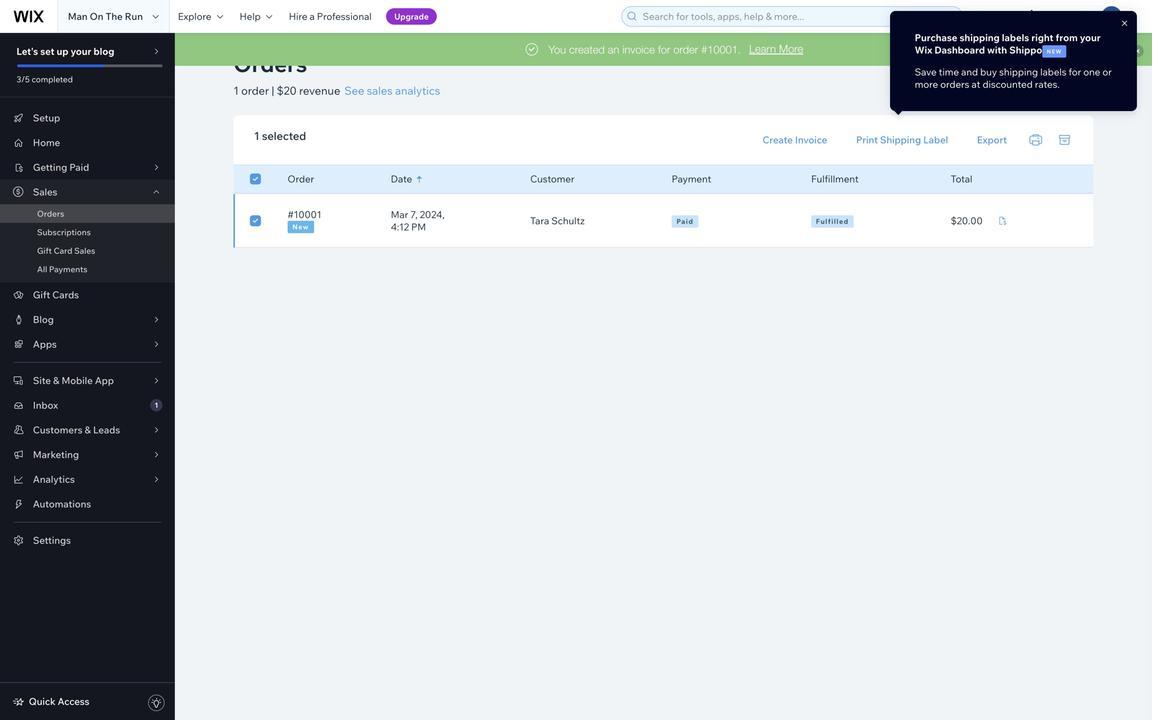 Task type: vqa. For each thing, say whether or not it's contained in the screenshot.
Help button
yes



Task type: locate. For each thing, give the bounding box(es) containing it.
2 horizontal spatial 1
[[254, 129, 260, 143]]

None checkbox
[[250, 213, 261, 229]]

0 horizontal spatial sales
[[33, 186, 57, 198]]

1 horizontal spatial for
[[1069, 66, 1082, 78]]

shipping
[[960, 32, 1001, 44], [1000, 66, 1039, 78]]

labels
[[1003, 32, 1030, 44], [1041, 66, 1067, 78]]

help button
[[232, 0, 281, 33]]

0 vertical spatial for
[[658, 43, 671, 56]]

on
[[90, 10, 103, 22]]

from
[[1056, 32, 1079, 44]]

1 for 1
[[155, 401, 158, 410]]

0 vertical spatial shipping
[[960, 32, 1001, 44]]

order down the new
[[1047, 59, 1078, 73]]

new down the "shippo"
[[1021, 59, 1045, 73]]

0 vertical spatial sales
[[33, 186, 57, 198]]

print shipping label
[[857, 134, 949, 146]]

1 vertical spatial order
[[241, 84, 269, 97]]

orders for orders
[[37, 209, 64, 219]]

#10001
[[288, 209, 322, 221]]

Search for tools, apps, help & more... field
[[639, 7, 959, 26]]

1 horizontal spatial paid
[[677, 217, 694, 226]]

7,
[[411, 209, 418, 221]]

analytics
[[33, 474, 75, 486]]

1 vertical spatial sales
[[74, 246, 95, 256]]

quick access
[[29, 696, 90, 708]]

paid down home link
[[69, 161, 89, 173]]

getting
[[33, 161, 67, 173]]

1 for 1 selected
[[254, 129, 260, 143]]

selected
[[262, 129, 306, 143]]

sales down subscriptions link
[[74, 246, 95, 256]]

1 horizontal spatial new
[[1021, 59, 1045, 73]]

gift left the card
[[37, 246, 52, 256]]

$20.00
[[951, 215, 983, 227]]

1 inside the sidebar element
[[155, 401, 158, 410]]

0 vertical spatial labels
[[1003, 32, 1030, 44]]

0 vertical spatial &
[[53, 375, 59, 387]]

at
[[972, 78, 981, 90]]

&
[[53, 375, 59, 387], [85, 424, 91, 436]]

export button
[[965, 130, 1020, 150]]

paid down payment
[[677, 217, 694, 226]]

0 horizontal spatial 1
[[155, 401, 158, 410]]

run
[[125, 10, 143, 22]]

0 vertical spatial 1
[[234, 84, 239, 97]]

& left "leads"
[[85, 424, 91, 436]]

an
[[608, 43, 620, 56]]

gift left the cards
[[33, 289, 50, 301]]

let's
[[16, 45, 38, 57]]

0 vertical spatial gift
[[37, 246, 52, 256]]

shippo
[[1010, 44, 1043, 56]]

0 horizontal spatial your
[[71, 45, 91, 57]]

customers & leads
[[33, 424, 120, 436]]

fulfillment
[[812, 173, 859, 185]]

1 vertical spatial orders
[[37, 209, 64, 219]]

subscriptions link
[[0, 223, 175, 242]]

tara schultz link
[[531, 215, 656, 227]]

add
[[997, 59, 1019, 73]]

learn more link
[[750, 40, 804, 57]]

0 horizontal spatial paid
[[69, 161, 89, 173]]

gift card sales
[[37, 246, 95, 256]]

1 vertical spatial new
[[293, 223, 309, 231]]

labels up the "shippo"
[[1003, 32, 1030, 44]]

gift for gift card sales
[[37, 246, 52, 256]]

orders up subscriptions
[[37, 209, 64, 219]]

shipping up discounted
[[1000, 66, 1039, 78]]

mar 7, 2024, 4:12 pm link
[[391, 209, 514, 233]]

wix
[[915, 44, 933, 56]]

sales
[[33, 186, 57, 198], [74, 246, 95, 256]]

order
[[1047, 59, 1078, 73], [288, 173, 314, 185]]

0 vertical spatial orders
[[234, 50, 307, 78]]

hire
[[289, 10, 308, 22]]

1 vertical spatial shipping
[[1000, 66, 1039, 78]]

you
[[549, 43, 567, 56]]

apps button
[[0, 332, 175, 357]]

home
[[33, 137, 60, 149]]

settings
[[33, 535, 71, 547]]

new down #10001
[[293, 223, 309, 231]]

gift
[[37, 246, 52, 256], [33, 289, 50, 301]]

more
[[780, 42, 804, 55]]

mar
[[391, 209, 409, 221]]

1 horizontal spatial orders
[[234, 50, 307, 78]]

1 horizontal spatial your
[[1081, 32, 1102, 44]]

2 vertical spatial 1
[[155, 401, 158, 410]]

order up #10001
[[288, 173, 314, 185]]

1 horizontal spatial labels
[[1041, 66, 1067, 78]]

1 horizontal spatial &
[[85, 424, 91, 436]]

your inside the sidebar element
[[71, 45, 91, 57]]

total
[[951, 173, 973, 185]]

new inside 'button'
[[1021, 59, 1045, 73]]

orders
[[234, 50, 307, 78], [37, 209, 64, 219]]

0 horizontal spatial &
[[53, 375, 59, 387]]

date
[[391, 173, 412, 185]]

0 horizontal spatial new
[[293, 223, 309, 231]]

for right invoice
[[658, 43, 671, 56]]

completed
[[32, 74, 73, 84]]

None checkbox
[[250, 171, 261, 187]]

0 vertical spatial your
[[1081, 32, 1102, 44]]

your right up
[[71, 45, 91, 57]]

time
[[940, 66, 960, 78]]

order inside add new order 'button'
[[1047, 59, 1078, 73]]

labels up rates.
[[1041, 66, 1067, 78]]

orders up | on the top of the page
[[234, 50, 307, 78]]

invoice
[[623, 43, 655, 56]]

0 horizontal spatial order
[[241, 84, 269, 97]]

order left | on the top of the page
[[241, 84, 269, 97]]

0 horizontal spatial labels
[[1003, 32, 1030, 44]]

1
[[234, 84, 239, 97], [254, 129, 260, 143], [155, 401, 158, 410]]

1 horizontal spatial 1
[[234, 84, 239, 97]]

0 vertical spatial order
[[1047, 59, 1078, 73]]

1 vertical spatial 1
[[254, 129, 260, 143]]

0 horizontal spatial order
[[288, 173, 314, 185]]

& right the site
[[53, 375, 59, 387]]

new inside #10001 new
[[293, 223, 309, 231]]

learn more
[[750, 42, 804, 55]]

quick access button
[[12, 696, 90, 708]]

marketing button
[[0, 443, 175, 467]]

orders inside orders 1 order | $20 revenue see sales analytics
[[234, 50, 307, 78]]

0 vertical spatial new
[[1021, 59, 1045, 73]]

order left the #10001.
[[674, 43, 699, 56]]

for left one
[[1069, 66, 1082, 78]]

for
[[658, 43, 671, 56], [1069, 66, 1082, 78]]

alert containing learn more
[[175, 33, 1153, 66]]

shipping up with
[[960, 32, 1001, 44]]

pm
[[412, 221, 426, 233]]

set
[[40, 45, 54, 57]]

& for customers
[[85, 424, 91, 436]]

1 horizontal spatial order
[[674, 43, 699, 56]]

1 vertical spatial &
[[85, 424, 91, 436]]

invoice
[[796, 134, 828, 146]]

create
[[763, 134, 793, 146]]

1 vertical spatial your
[[71, 45, 91, 57]]

1 vertical spatial for
[[1069, 66, 1082, 78]]

0 horizontal spatial orders
[[37, 209, 64, 219]]

alert
[[175, 33, 1153, 66]]

fulfilled
[[817, 217, 849, 226]]

site
[[33, 375, 51, 387]]

fulfilled link
[[812, 214, 935, 228]]

gift card sales link
[[0, 242, 175, 260]]

1 vertical spatial gift
[[33, 289, 50, 301]]

your
[[1081, 32, 1102, 44], [71, 45, 91, 57]]

automations
[[33, 498, 91, 510]]

orders inside the sidebar element
[[37, 209, 64, 219]]

your right from
[[1081, 32, 1102, 44]]

inbox
[[33, 399, 58, 411]]

1 vertical spatial labels
[[1041, 66, 1067, 78]]

shipping inside purchase shipping labels right from your wix dashboard with shippo
[[960, 32, 1001, 44]]

sales inside dropdown button
[[33, 186, 57, 198]]

1 horizontal spatial order
[[1047, 59, 1078, 73]]

sales down the getting
[[33, 186, 57, 198]]

man on the run
[[68, 10, 143, 22]]

#10001 new
[[288, 209, 322, 231]]

0 vertical spatial paid
[[69, 161, 89, 173]]

new
[[1021, 59, 1045, 73], [293, 223, 309, 231]]



Task type: describe. For each thing, give the bounding box(es) containing it.
3/5
[[16, 74, 30, 84]]

hire a professional link
[[281, 0, 380, 33]]

let's set up your blog
[[16, 45, 114, 57]]

orders 1 order | $20 revenue see sales analytics
[[234, 50, 441, 97]]

sales button
[[0, 180, 175, 205]]

0 vertical spatial order
[[674, 43, 699, 56]]

1 horizontal spatial sales
[[74, 246, 95, 256]]

your inside purchase shipping labels right from your wix dashboard with shippo
[[1081, 32, 1102, 44]]

rates.
[[1036, 78, 1061, 90]]

shipping inside save time and buy shipping labels for one or more orders at discounted rates.
[[1000, 66, 1039, 78]]

add new order
[[997, 59, 1078, 73]]

& for site
[[53, 375, 59, 387]]

blog
[[94, 45, 114, 57]]

purchase
[[915, 32, 958, 44]]

upgrade
[[395, 11, 429, 22]]

sidebar element
[[0, 33, 175, 721]]

gift cards
[[33, 289, 79, 301]]

see
[[345, 84, 365, 97]]

orders for orders 1 order | $20 revenue see sales analytics
[[234, 50, 307, 78]]

all payments link
[[0, 260, 175, 279]]

customers & leads button
[[0, 418, 175, 443]]

payment
[[672, 173, 712, 185]]

purchase shipping labels right from your wix dashboard with shippo
[[915, 32, 1102, 56]]

new
[[1048, 48, 1063, 55]]

|
[[272, 84, 274, 97]]

tara schultz
[[531, 215, 585, 227]]

blog button
[[0, 307, 175, 332]]

card
[[54, 246, 72, 256]]

mobile
[[62, 375, 93, 387]]

professional
[[317, 10, 372, 22]]

more
[[915, 78, 939, 90]]

and
[[962, 66, 979, 78]]

orders link
[[0, 205, 175, 223]]

for inside save time and buy shipping labels for one or more orders at discounted rates.
[[1069, 66, 1082, 78]]

create invoice button
[[751, 130, 840, 150]]

labels inside save time and buy shipping labels for one or more orders at discounted rates.
[[1041, 66, 1067, 78]]

$20.00 link
[[951, 215, 983, 227]]

one
[[1084, 66, 1101, 78]]

settings link
[[0, 528, 175, 553]]

analytics
[[395, 84, 441, 97]]

label
[[924, 134, 949, 146]]

2024,
[[420, 209, 445, 221]]

add new order button
[[969, 54, 1094, 78]]

up
[[57, 45, 69, 57]]

buy
[[981, 66, 998, 78]]

export
[[978, 134, 1008, 146]]

1 inside orders 1 order | $20 revenue see sales analytics
[[234, 84, 239, 97]]

all payments
[[37, 264, 88, 275]]

the
[[106, 10, 123, 22]]

quick
[[29, 696, 56, 708]]

a
[[310, 10, 315, 22]]

man
[[68, 10, 88, 22]]

new for #10001
[[293, 223, 309, 231]]

with
[[988, 44, 1008, 56]]

order inside orders 1 order | $20 revenue see sales analytics
[[241, 84, 269, 97]]

print
[[857, 134, 879, 146]]

0 horizontal spatial for
[[658, 43, 671, 56]]

3/5 completed
[[16, 74, 73, 84]]

apps
[[33, 338, 57, 350]]

tara
[[531, 215, 550, 227]]

orders
[[941, 78, 970, 90]]

gift for gift cards
[[33, 289, 50, 301]]

see sales analytics button
[[345, 82, 441, 99]]

labels inside purchase shipping labels right from your wix dashboard with shippo
[[1003, 32, 1030, 44]]

upgrade button
[[386, 8, 437, 25]]

1 vertical spatial paid
[[677, 217, 694, 226]]

new for add
[[1021, 59, 1045, 73]]

app
[[95, 375, 114, 387]]

1 vertical spatial order
[[288, 173, 314, 185]]

help
[[240, 10, 261, 22]]

schultz
[[552, 215, 585, 227]]

all
[[37, 264, 47, 275]]

save
[[915, 66, 937, 78]]

created
[[570, 43, 605, 56]]

save time and buy shipping labels for one or more orders at discounted rates.
[[915, 66, 1113, 90]]

#10001.
[[702, 43, 741, 56]]

cards
[[52, 289, 79, 301]]

paid inside 'dropdown button'
[[69, 161, 89, 173]]

create invoice
[[763, 134, 828, 146]]

setup
[[33, 112, 60, 124]]

learn
[[750, 42, 777, 55]]

customers
[[33, 424, 83, 436]]

explore
[[178, 10, 212, 22]]

analytics button
[[0, 467, 175, 492]]

mar 7, 2024, 4:12 pm
[[391, 209, 445, 233]]

payments
[[49, 264, 88, 275]]

home link
[[0, 130, 175, 155]]

getting paid button
[[0, 155, 175, 180]]

discounted
[[983, 78, 1034, 90]]

$20
[[277, 84, 297, 97]]



